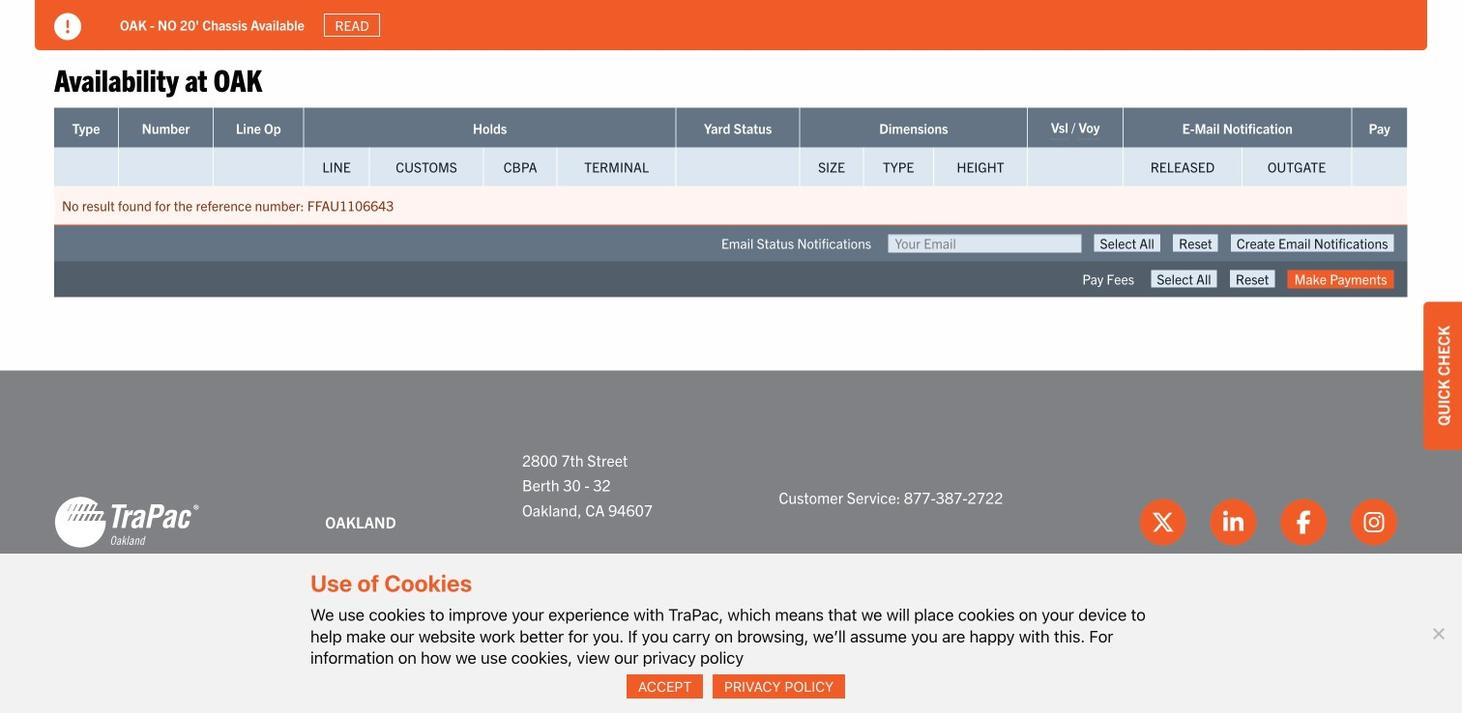 Task type: locate. For each thing, give the bounding box(es) containing it.
footer
[[0, 371, 1463, 714]]

None button
[[1095, 234, 1161, 252], [1173, 234, 1218, 252], [1231, 234, 1394, 252], [1151, 270, 1218, 288], [1230, 270, 1275, 288], [1095, 234, 1161, 252], [1173, 234, 1218, 252], [1231, 234, 1394, 252], [1151, 270, 1218, 288], [1230, 270, 1275, 288]]



Task type: describe. For each thing, give the bounding box(es) containing it.
Your Email email field
[[888, 234, 1082, 253]]

solid image
[[54, 13, 81, 40]]

oakland image
[[54, 496, 199, 550]]



Task type: vqa. For each thing, say whether or not it's contained in the screenshot.
"does"
no



